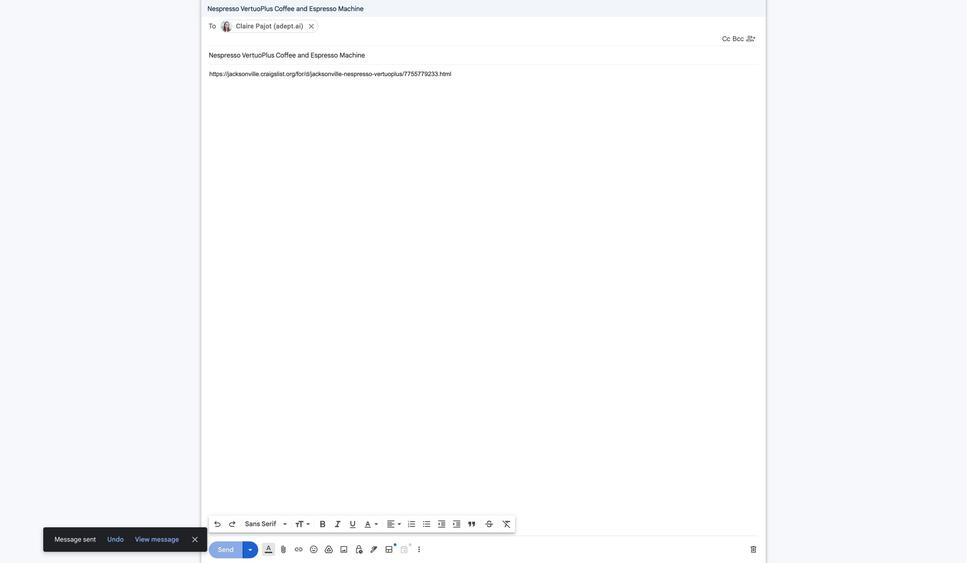 Task type: describe. For each thing, give the bounding box(es) containing it.
Subject field
[[209, 51, 758, 60]]

press delete to remove this chip image
[[307, 22, 316, 31]]

insert signature image
[[369, 546, 379, 555]]

formatting options toolbar
[[209, 516, 515, 533]]

toggle confidential mode image
[[354, 546, 364, 555]]

bulleted list ‪(⌘⇧8)‬ image
[[422, 520, 431, 530]]

press delete to remove this chip element
[[307, 22, 316, 31]]

underline ‪(⌘u)‬ image
[[348, 521, 357, 530]]

insert photo image
[[339, 546, 349, 555]]

bold ‪(⌘b)‬ image
[[318, 520, 327, 530]]

quote ‪(⌘⇧9)‬ image
[[467, 520, 476, 530]]

To recipients text field
[[322, 18, 758, 35]]

remove formatting ‪(⌘\)‬ image
[[502, 520, 511, 530]]

redo ‪(⌘y)‬ image
[[228, 520, 237, 530]]

insert emoji ‪(⌘⇧2)‬ image
[[309, 546, 318, 555]]

italic ‪(⌘i)‬ image
[[333, 520, 342, 530]]

proposing meeting times is not available when composing emails in a new tab. image
[[399, 546, 409, 555]]

Message Body text field
[[209, 70, 758, 527]]

attach files image
[[279, 546, 288, 555]]



Task type: locate. For each thing, give the bounding box(es) containing it.
numbered list ‪(⌘⇧7)‬ image
[[407, 520, 416, 530]]

discard draft ‪(⌘⇧d)‬ image
[[749, 546, 758, 555]]

indent less ‪(⌘[)‬ image
[[437, 520, 446, 530]]

more options image
[[416, 546, 422, 555]]

undo ‪(⌘z)‬ image
[[213, 520, 222, 530]]

nespresso vertuoplus coffee and espresso machine region
[[201, 0, 766, 564]]

option inside formatting options toolbar
[[243, 520, 281, 530]]

more send options image
[[246, 546, 255, 555]]

indent more ‪(⌘])‬ image
[[452, 520, 461, 530]]

strikethrough ‪(⌘⇧x)‬ image
[[484, 520, 494, 530]]

alert
[[0, 0, 967, 553], [104, 532, 128, 549]]

select a layout image
[[384, 546, 394, 555]]

search field list box
[[218, 18, 758, 35]]

option
[[243, 520, 281, 530]]

insert files using drive image
[[324, 546, 333, 555]]

insert link ‪(⌘k)‬ image
[[294, 546, 303, 555]]



Task type: vqa. For each thing, say whether or not it's contained in the screenshot.
Insert signature image
yes



